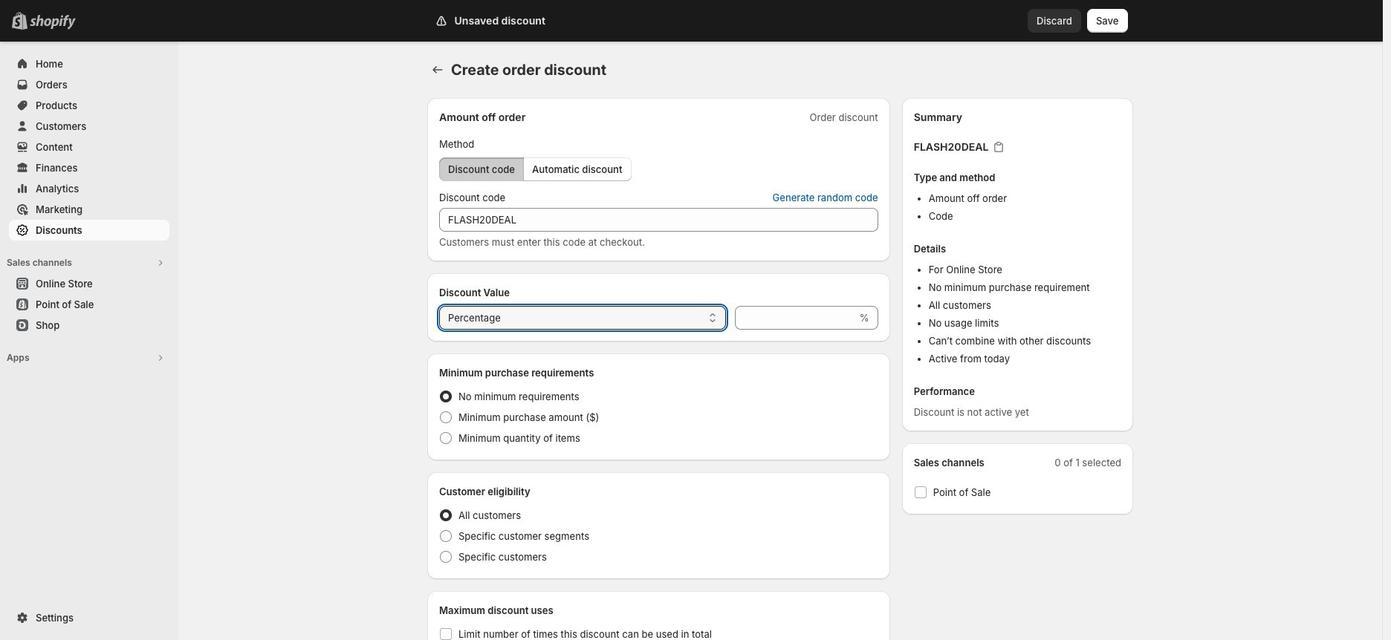 Task type: vqa. For each thing, say whether or not it's contained in the screenshot.
Content
no



Task type: locate. For each thing, give the bounding box(es) containing it.
None text field
[[735, 306, 857, 330]]

shopify image
[[30, 15, 76, 30]]

None text field
[[439, 208, 879, 232]]



